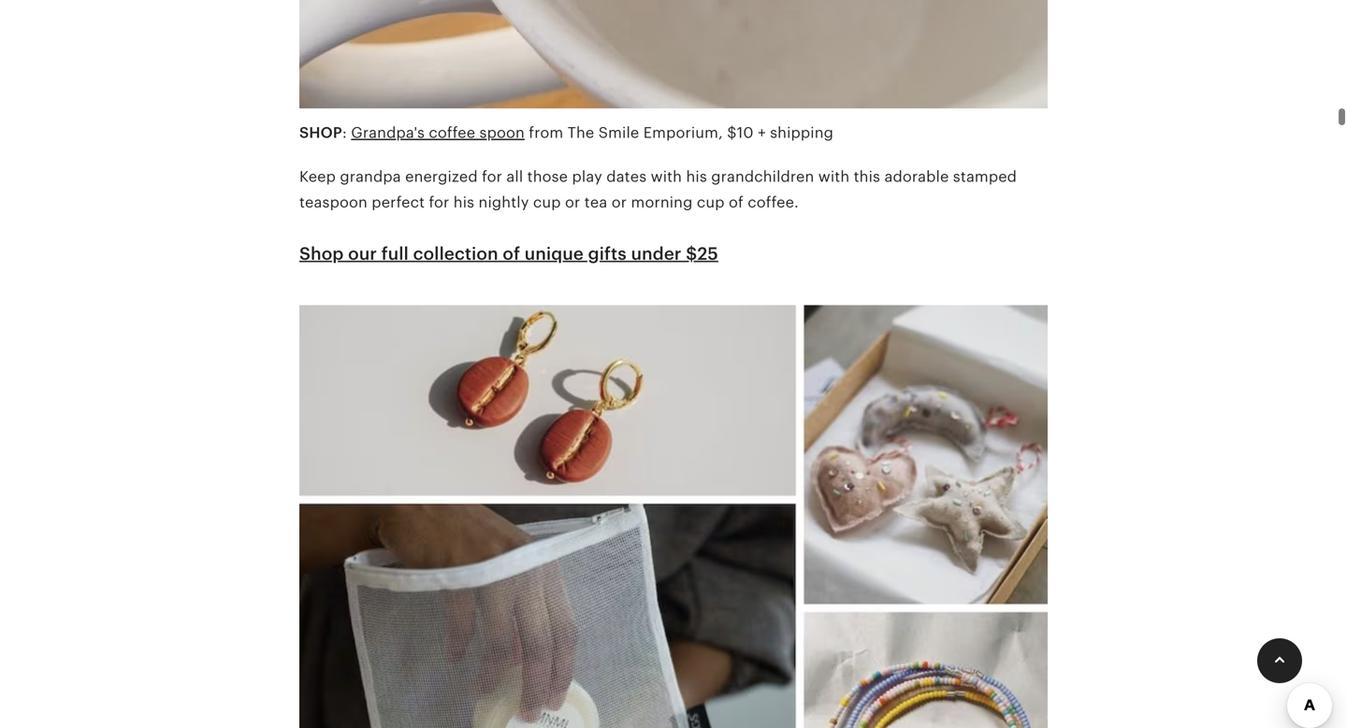 Task type: describe. For each thing, give the bounding box(es) containing it.
$10
[[727, 124, 754, 141]]

the
[[568, 124, 594, 141]]

shop : grandpa's coffee spoon from the smile emporium, $10 + shipping
[[299, 124, 834, 141]]

all
[[507, 169, 523, 185]]

shop our full collection of unique gifts under $25
[[299, 244, 719, 264]]

grandchildren
[[711, 169, 814, 185]]

those
[[527, 169, 568, 185]]

grandpa's coffee spoon link
[[351, 124, 525, 141]]

1 vertical spatial of
[[503, 244, 520, 264]]

teaspoon
[[299, 194, 368, 211]]

grandpa
[[340, 169, 401, 185]]

:
[[342, 124, 347, 141]]

from
[[529, 124, 563, 141]]

+
[[758, 124, 766, 141]]

morning
[[631, 194, 693, 211]]

keep grandpa energized for all those play dates with his grandchildren with this adorable stamped teaspoon perfect for his nightly cup or tea or morning cup of coffee.
[[299, 169, 1017, 211]]

smile
[[599, 124, 639, 141]]

shop
[[299, 124, 342, 141]]

1 or from the left
[[565, 194, 580, 211]]

nightly
[[479, 194, 529, 211]]

2 with from the left
[[818, 169, 850, 185]]

stamped
[[953, 169, 1017, 185]]

shop our full collection of unique gifts under $25 link
[[299, 244, 719, 264]]

energized
[[405, 169, 478, 185]]

tea
[[585, 194, 608, 211]]

adorable
[[885, 169, 949, 185]]

1 with from the left
[[651, 169, 682, 185]]

play
[[572, 169, 602, 185]]

a collage of unique etsy gifts under $25 image
[[299, 294, 1048, 729]]



Task type: locate. For each thing, give the bounding box(es) containing it.
keep
[[299, 169, 336, 185]]

emporium,
[[643, 124, 723, 141]]

cup right morning
[[697, 194, 725, 211]]

for
[[482, 169, 502, 185], [429, 194, 449, 211]]

with
[[651, 169, 682, 185], [818, 169, 850, 185]]

our
[[348, 244, 377, 264]]

of
[[729, 194, 744, 211], [503, 244, 520, 264]]

1 horizontal spatial for
[[482, 169, 502, 185]]

spoon
[[480, 124, 525, 141]]

or left tea at the top of page
[[565, 194, 580, 211]]

of left unique on the left
[[503, 244, 520, 264]]

1 horizontal spatial his
[[686, 169, 707, 185]]

1 horizontal spatial with
[[818, 169, 850, 185]]

this
[[854, 169, 880, 185]]

1 vertical spatial for
[[429, 194, 449, 211]]

1 horizontal spatial cup
[[697, 194, 725, 211]]

0 vertical spatial of
[[729, 194, 744, 211]]

0 horizontal spatial or
[[565, 194, 580, 211]]

for down energized
[[429, 194, 449, 211]]

perfect
[[372, 194, 425, 211]]

1 vertical spatial his
[[454, 194, 474, 211]]

grandpa's
[[351, 124, 425, 141]]

dates
[[607, 169, 647, 185]]

0 vertical spatial his
[[686, 169, 707, 185]]

full
[[381, 244, 409, 264]]

gifts
[[588, 244, 627, 264]]

cup
[[533, 194, 561, 211], [697, 194, 725, 211]]

or
[[565, 194, 580, 211], [612, 194, 627, 211]]

1 horizontal spatial of
[[729, 194, 744, 211]]

0 horizontal spatial cup
[[533, 194, 561, 211]]

under
[[631, 244, 682, 264]]

0 horizontal spatial of
[[503, 244, 520, 264]]

shop
[[299, 244, 344, 264]]

$25
[[686, 244, 719, 264]]

1 horizontal spatial or
[[612, 194, 627, 211]]

0 horizontal spatial his
[[454, 194, 474, 211]]

for left all
[[482, 169, 502, 185]]

a spoon engraved with the words image
[[299, 0, 1048, 120]]

with up morning
[[651, 169, 682, 185]]

coffee
[[429, 124, 475, 141]]

coffee.
[[748, 194, 799, 211]]

of inside the keep grandpa energized for all those play dates with his grandchildren with this adorable stamped teaspoon perfect for his nightly cup or tea or morning cup of coffee.
[[729, 194, 744, 211]]

cup down those
[[533, 194, 561, 211]]

0 horizontal spatial for
[[429, 194, 449, 211]]

his
[[686, 169, 707, 185], [454, 194, 474, 211]]

his down energized
[[454, 194, 474, 211]]

with left the this
[[818, 169, 850, 185]]

his up morning
[[686, 169, 707, 185]]

0 vertical spatial for
[[482, 169, 502, 185]]

collection
[[413, 244, 498, 264]]

or right tea at the top of page
[[612, 194, 627, 211]]

2 cup from the left
[[697, 194, 725, 211]]

shipping
[[770, 124, 834, 141]]

of down "grandchildren"
[[729, 194, 744, 211]]

0 horizontal spatial with
[[651, 169, 682, 185]]

2 or from the left
[[612, 194, 627, 211]]

unique
[[525, 244, 584, 264]]

1 cup from the left
[[533, 194, 561, 211]]



Task type: vqa. For each thing, say whether or not it's contained in the screenshot.
the right you're
no



